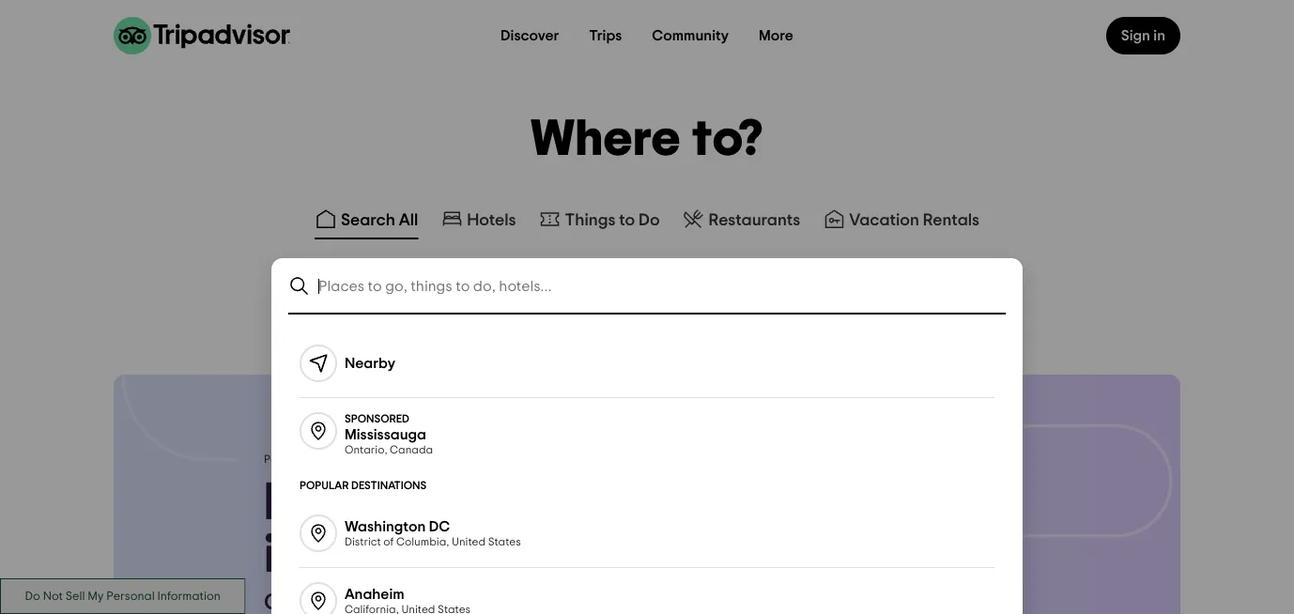 Task type: locate. For each thing, give the bounding box(es) containing it.
1 vertical spatial in
[[264, 530, 305, 582]]

of
[[384, 537, 394, 548]]

sign
[[1122, 28, 1151, 43]]

restaurants
[[709, 211, 801, 228]]

do
[[639, 211, 660, 228]]

where
[[531, 114, 682, 165]]

things to do link
[[539, 208, 660, 230]]

united
[[452, 537, 486, 548]]

in inside "build a trip in minutes"
[[264, 530, 305, 582]]

1 horizontal spatial in
[[1154, 28, 1166, 43]]

discover button
[[486, 17, 574, 54]]

vacation rentals
[[850, 211, 980, 228]]

hotels link
[[441, 208, 516, 230]]

things
[[565, 211, 616, 228]]

in left district
[[264, 530, 305, 582]]

in inside sign in "link"
[[1154, 28, 1166, 43]]

in right sign
[[1154, 28, 1166, 43]]

0 vertical spatial in
[[1154, 28, 1166, 43]]

hotels
[[467, 211, 516, 228]]

dc
[[429, 520, 450, 535]]

tab list
[[0, 200, 1295, 243]]

tripadvisor image
[[114, 17, 290, 54]]

restaurants button
[[679, 204, 805, 240]]

rentals
[[923, 211, 980, 228]]

columbia,
[[397, 537, 449, 548]]

more
[[759, 28, 794, 43]]

None search field
[[273, 260, 1021, 313]]

trips
[[589, 28, 622, 43]]

restaurants link
[[683, 208, 801, 230]]

0 horizontal spatial in
[[264, 530, 305, 582]]

hotels button
[[437, 204, 520, 240]]

anaheim link
[[277, 568, 1018, 614]]

build
[[264, 477, 379, 530]]

more button
[[744, 17, 809, 54]]

sign in
[[1122, 28, 1166, 43]]

washington
[[345, 520, 426, 535]]

minutes
[[317, 530, 498, 582]]

district
[[345, 537, 381, 548]]

vacation rentals link
[[823, 208, 980, 230]]

powered by ai
[[264, 454, 337, 465]]

in
[[1154, 28, 1166, 43], [264, 530, 305, 582]]

sign in link
[[1107, 17, 1181, 54]]

destinations
[[351, 480, 427, 491]]

ai
[[327, 454, 337, 465]]



Task type: describe. For each thing, give the bounding box(es) containing it.
sponsored
[[345, 413, 409, 425]]

nearby link
[[277, 330, 1018, 397]]

a
[[390, 477, 422, 530]]

popular destinations
[[300, 480, 427, 491]]

things to do button
[[535, 204, 664, 240]]

tab list containing search all
[[0, 200, 1295, 243]]

popular destinations list box
[[277, 315, 1018, 614]]

search all
[[341, 211, 418, 228]]

ontario,
[[345, 444, 388, 456]]

canada
[[390, 444, 433, 456]]

search all button
[[311, 204, 422, 240]]

anaheim
[[345, 587, 405, 602]]

where to?
[[531, 114, 764, 165]]

search
[[341, 211, 395, 228]]

all
[[399, 211, 418, 228]]

vacation
[[850, 211, 920, 228]]

to
[[619, 211, 635, 228]]

popular
[[300, 480, 349, 491]]

to?
[[693, 114, 764, 165]]

nearby
[[345, 356, 396, 371]]

vacation rentals button
[[820, 204, 984, 240]]

trip
[[433, 477, 516, 530]]

powered
[[264, 454, 309, 465]]

Search search field
[[319, 278, 1006, 295]]

search image
[[288, 275, 311, 298]]

states
[[488, 537, 521, 548]]

community
[[652, 28, 729, 43]]

community button
[[637, 17, 744, 54]]

sponsored mississauga ontario, canada
[[345, 413, 433, 456]]

by
[[312, 454, 324, 465]]

mississauga
[[345, 427, 426, 442]]

build a trip in minutes
[[264, 477, 516, 582]]

washington dc district of columbia, united states
[[345, 520, 521, 548]]

things to do
[[565, 211, 660, 228]]

discover
[[501, 28, 559, 43]]

trips button
[[574, 17, 637, 54]]



Task type: vqa. For each thing, say whether or not it's contained in the screenshot.
'all'
yes



